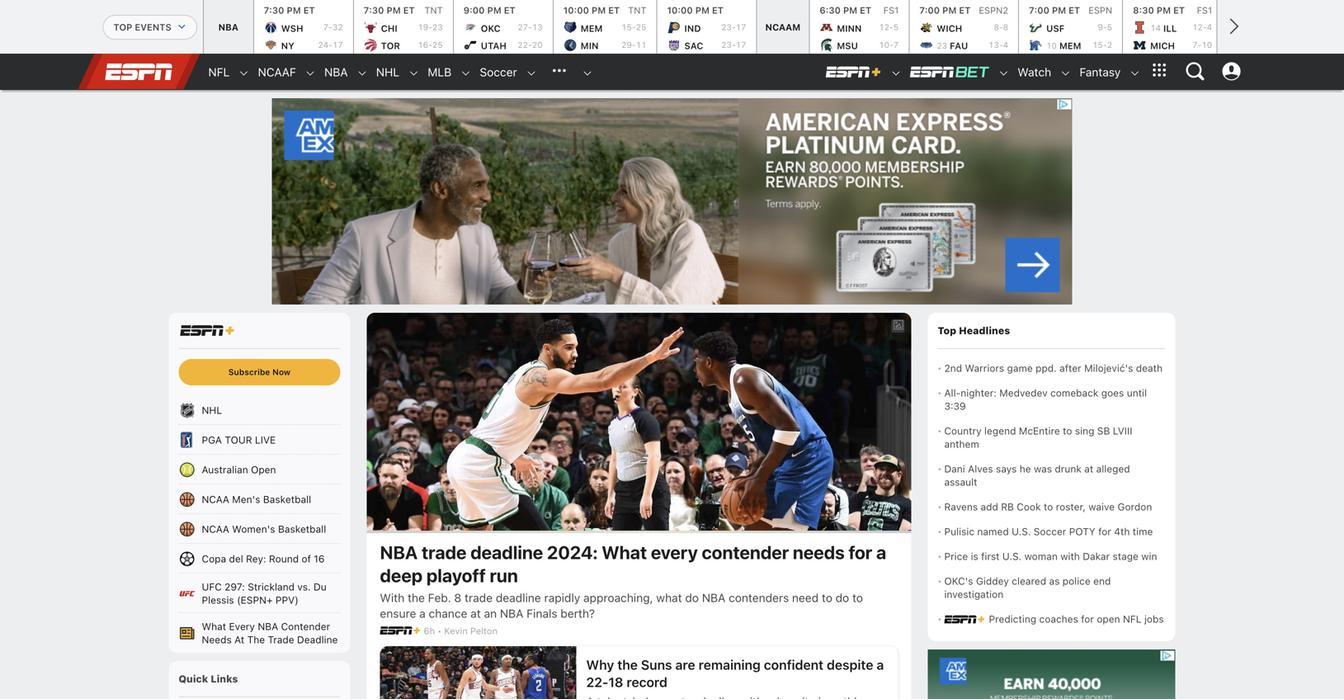 Task type: describe. For each thing, give the bounding box(es) containing it.
pulisic
[[945, 526, 975, 537]]

ensure
[[380, 607, 416, 620]]

needs
[[793, 541, 845, 563]]

mlb
[[428, 65, 452, 79]]

27-13
[[518, 22, 543, 32]]

basketball for ncaa women's basketball
[[278, 523, 326, 535]]

32
[[333, 22, 343, 32]]

espn plus logo image
[[179, 323, 236, 338]]

2 et from the left
[[403, 5, 415, 16]]

sb
[[1098, 425, 1110, 437]]

round
[[269, 553, 299, 565]]

13-4
[[989, 40, 1009, 49]]

with
[[1061, 551, 1080, 562]]

australian open link
[[169, 455, 350, 485]]

17 for ind
[[736, 22, 747, 32]]

1 vertical spatial a
[[419, 607, 426, 620]]

nba right the an
[[500, 607, 524, 620]]

gordon
[[1118, 501, 1153, 513]]

coaches
[[1040, 613, 1079, 625]]

run
[[490, 565, 518, 586]]

waive
[[1089, 501, 1115, 513]]

7- for mich
[[1193, 40, 1202, 49]]

roster,
[[1056, 501, 1086, 513]]

12- for minn
[[879, 22, 894, 32]]

despite
[[827, 657, 874, 673]]

deadline
[[297, 634, 338, 645]]

1 vertical spatial u.s.
[[1003, 551, 1022, 562]]

dani alves says he was drunk at alleged assault
[[945, 463, 1131, 488]]

soccer inside soccer link
[[480, 65, 517, 79]]

until
[[1127, 387, 1147, 399]]

of
[[302, 553, 311, 565]]

comeback
[[1051, 387, 1099, 399]]

10:00 for 10:00 pm et
[[667, 5, 693, 16]]

2 7:30 pm et from the left
[[364, 5, 415, 16]]

okc's giddey cleared as police end investigation link
[[945, 569, 1166, 607]]

7 et from the left
[[959, 5, 971, 16]]

9:00 pm et
[[464, 5, 516, 16]]

named
[[978, 526, 1009, 537]]

nba link
[[316, 54, 348, 90]]

all-nighter: medvedev comeback goes until 3:39
[[945, 387, 1147, 412]]

16-
[[418, 40, 432, 49]]

12- for ill
[[1193, 22, 1207, 32]]

soccer link
[[472, 54, 517, 90]]

add
[[981, 501, 999, 513]]

2 7:30 from the left
[[364, 5, 384, 16]]

ncaa for ncaa women's basketball
[[202, 523, 229, 535]]

why
[[586, 657, 614, 673]]

1 horizontal spatial 23
[[937, 41, 948, 50]]

4 for fau
[[1003, 40, 1009, 49]]

ncaa men's basketball link
[[169, 485, 350, 514]]

an
[[484, 607, 497, 620]]

8:30
[[1133, 5, 1155, 16]]

soccer inside pulisic named u.s. soccer poty for 4th time link
[[1034, 526, 1067, 537]]

australian
[[202, 464, 248, 475]]

7:00 for 7:00 pm et espn
[[1029, 5, 1050, 16]]

chance
[[429, 607, 468, 620]]

the inside why the suns are remaining confident despite a 22-18 record
[[618, 657, 638, 673]]

2 pm from the left
[[387, 5, 401, 16]]

okc's giddey cleared as police end investigation
[[945, 575, 1111, 600]]

okc
[[481, 23, 501, 34]]

7:00 for 7:00 pm et espn2
[[920, 5, 940, 16]]

fs1 for 6:30 pm et
[[884, 5, 899, 16]]

1 pm from the left
[[287, 5, 301, 16]]

copa
[[202, 553, 226, 565]]

16-25
[[418, 40, 443, 49]]

country
[[945, 425, 982, 437]]

playoff
[[427, 565, 486, 586]]

17 for ny
[[333, 40, 343, 49]]

0 horizontal spatial nfl
[[208, 65, 230, 79]]

4 et from the left
[[608, 5, 620, 16]]

are
[[676, 657, 696, 673]]

suns
[[641, 657, 672, 673]]

contender
[[702, 541, 789, 563]]

lviii
[[1113, 425, 1133, 437]]

19-
[[418, 22, 432, 32]]

23-17 for ind
[[721, 22, 747, 32]]

23- for sac
[[721, 40, 736, 49]]

1 tnt from the left
[[425, 5, 443, 16]]

mem for 15-2
[[1060, 41, 1082, 51]]

2 do from the left
[[836, 591, 850, 605]]

vs.
[[297, 581, 311, 593]]

all-nighter: medvedev comeback goes until 3:39 link
[[945, 381, 1166, 418]]

country legend mcentire to sing sb lviii anthem
[[945, 425, 1133, 450]]

basketball for ncaa men's basketball
[[263, 494, 311, 505]]

alleged
[[1097, 463, 1131, 475]]

3:39
[[945, 400, 966, 412]]

fau
[[950, 41, 968, 51]]

1 vertical spatial nhl link
[[169, 395, 350, 425]]

events
[[135, 22, 171, 33]]

15- for 2
[[1093, 40, 1107, 49]]

what inside nba trade deadline 2024: what every contender needs for a deep playoff run with the feb. 8 trade deadline rapidly approaching, what do nba contenders need to do to ensure a chance at an nba finals berth?
[[602, 541, 647, 563]]

subscribe now
[[228, 367, 291, 377]]

29-11
[[622, 40, 647, 49]]

sac
[[685, 41, 704, 51]]

at inside dani alves says he was drunk at alleged assault
[[1085, 463, 1094, 475]]

ravens add rb cook to roster, waive gordon link
[[945, 494, 1166, 519]]

2024:
[[547, 541, 598, 563]]

0 vertical spatial a
[[877, 541, 887, 563]]

8-8
[[994, 22, 1009, 32]]

24-17
[[318, 40, 343, 49]]

giddey
[[976, 575, 1009, 587]]

1 vertical spatial advertisement element
[[928, 650, 1176, 699]]

nfl link
[[200, 54, 230, 90]]

nba up deep
[[380, 541, 418, 563]]

as
[[1049, 575, 1060, 587]]

mlb link
[[420, 54, 452, 90]]

nba up nfl link
[[218, 22, 238, 32]]

8 inside nba trade deadline 2024: what every contender needs for a deep playoff run with the feb. 8 trade deadline rapidly approaching, what do nba contenders need to do to ensure a chance at an nba finals berth?
[[454, 591, 462, 605]]

minn
[[837, 23, 862, 34]]

nba inside what every nba contender needs at the trade deadline
[[258, 621, 278, 632]]

live
[[255, 434, 276, 446]]

warriors
[[965, 362, 1005, 374]]

0 vertical spatial u.s.
[[1012, 526, 1031, 537]]

6:30
[[820, 5, 841, 16]]

min
[[581, 41, 599, 51]]

open
[[251, 464, 276, 475]]

0 vertical spatial 8
[[1003, 22, 1009, 32]]

at
[[235, 634, 245, 645]]

mem for 15-25
[[581, 23, 603, 34]]

ppv)
[[276, 594, 299, 606]]

dakar
[[1083, 551, 1110, 562]]

strickland
[[248, 581, 295, 593]]

milojević's
[[1085, 362, 1134, 374]]

2
[[1107, 40, 1113, 49]]

at inside nba trade deadline 2024: what every contender needs for a deep playoff run with the feb. 8 trade deadline rapidly approaching, what do nba contenders need to do to ensure a chance at an nba finals berth?
[[471, 607, 481, 620]]

14
[[1151, 23, 1161, 33]]

why the suns are remaining confident despite a 22-18 record
[[586, 657, 884, 690]]

6:30 pm et
[[820, 5, 872, 16]]

4 pm from the left
[[592, 5, 606, 16]]

15- for 25
[[622, 22, 636, 32]]

usf
[[1047, 23, 1065, 34]]

15-25
[[622, 22, 647, 32]]

2 vertical spatial for
[[1081, 613, 1094, 625]]

1 vertical spatial deadline
[[496, 591, 541, 605]]

1 vertical spatial nhl
[[202, 404, 222, 416]]

12-4
[[1193, 22, 1213, 32]]

1 vertical spatial trade
[[465, 591, 493, 605]]



Task type: vqa. For each thing, say whether or not it's contained in the screenshot.
a within the Why The Suns Are Remaining Confident Despite A 22-18 Record
yes



Task type: locate. For each thing, give the bounding box(es) containing it.
25 up 11 on the left of page
[[636, 22, 647, 32]]

3 et from the left
[[504, 5, 516, 16]]

2 7:00 from the left
[[1029, 5, 1050, 16]]

4 for ill
[[1207, 22, 1213, 32]]

2 5 from the left
[[1107, 22, 1113, 32]]

1 horizontal spatial soccer
[[1034, 526, 1067, 537]]

0 horizontal spatial 10:00
[[564, 5, 589, 16]]

a up 6h
[[419, 607, 426, 620]]

1 horizontal spatial mem
[[1060, 41, 1082, 51]]

nhl link up live
[[169, 395, 350, 425]]

12-5
[[879, 22, 899, 32]]

1 horizontal spatial 8
[[1003, 22, 1009, 32]]

0 horizontal spatial 7:30
[[264, 5, 284, 16]]

ncaam
[[766, 22, 801, 32]]

nba right what
[[702, 591, 726, 605]]

what up 'approaching,'
[[602, 541, 647, 563]]

1 horizontal spatial nhl
[[376, 65, 400, 79]]

5 for espn
[[1107, 22, 1113, 32]]

2 10:00 from the left
[[667, 5, 693, 16]]

0 vertical spatial what
[[602, 541, 647, 563]]

10 down usf
[[1047, 41, 1057, 50]]

2 12- from the left
[[1193, 22, 1207, 32]]

23- right sac
[[721, 40, 736, 49]]

tor
[[381, 41, 400, 51]]

1 horizontal spatial do
[[836, 591, 850, 605]]

1 vertical spatial at
[[471, 607, 481, 620]]

soccer down utah
[[480, 65, 517, 79]]

1 7:00 from the left
[[920, 5, 940, 16]]

8 up 13-4
[[1003, 22, 1009, 32]]

msu
[[837, 41, 858, 51]]

pulisic named u.s. soccer poty for 4th time link
[[945, 519, 1166, 544]]

fs1
[[884, 5, 899, 16], [1197, 5, 1213, 16]]

ind
[[685, 23, 701, 34]]

9:00
[[464, 5, 485, 16]]

basketball up ncaa women's basketball in the bottom left of the page
[[263, 494, 311, 505]]

7:00 pm et espn2
[[920, 5, 1009, 16]]

copa del rey: round of 16 link
[[169, 544, 350, 574]]

1 10:00 from the left
[[564, 5, 589, 16]]

end
[[1094, 575, 1111, 587]]

ppd.
[[1036, 362, 1057, 374]]

1 horizontal spatial 22-
[[586, 674, 609, 690]]

1 5 from the left
[[894, 22, 899, 32]]

1 12- from the left
[[879, 22, 894, 32]]

5 up the 7
[[894, 22, 899, 32]]

25 for tor
[[432, 40, 443, 49]]

1 horizontal spatial 10
[[1202, 40, 1213, 49]]

1 do from the left
[[685, 591, 699, 605]]

pm
[[287, 5, 301, 16], [387, 5, 401, 16], [487, 5, 502, 16], [592, 5, 606, 16], [696, 5, 710, 16], [844, 5, 858, 16], [943, 5, 957, 16], [1052, 5, 1067, 16], [1157, 5, 1171, 16]]

10:00 up ind
[[667, 5, 693, 16]]

15- down 9-
[[1093, 40, 1107, 49]]

9 pm from the left
[[1157, 5, 1171, 16]]

0 vertical spatial 22-
[[518, 40, 532, 49]]

10:00 up min
[[564, 5, 589, 16]]

kevin
[[444, 626, 468, 636]]

18
[[609, 674, 624, 690]]

open
[[1097, 613, 1121, 625]]

1 23- from the top
[[721, 22, 736, 32]]

pm up okc
[[487, 5, 502, 16]]

0 horizontal spatial fs1
[[884, 5, 899, 16]]

1 fs1 from the left
[[884, 5, 899, 16]]

do right what
[[685, 591, 699, 605]]

1 et from the left
[[303, 5, 315, 16]]

headlines
[[959, 325, 1011, 336]]

0 horizontal spatial 7:30 pm et
[[264, 5, 315, 16]]

0 vertical spatial top
[[113, 22, 132, 33]]

pm up usf
[[1052, 5, 1067, 16]]

pulisic named u.s. soccer poty for 4th time
[[945, 526, 1153, 537]]

7- up 24-
[[323, 22, 333, 32]]

1 ncaa from the top
[[202, 494, 229, 505]]

mem down usf
[[1060, 41, 1082, 51]]

to inside country legend mcentire to sing sb lviii anthem
[[1063, 425, 1073, 437]]

basketball up of
[[278, 523, 326, 535]]

mem up min
[[581, 23, 603, 34]]

predicting coaches for open nfl jobs
[[989, 613, 1164, 625]]

0 vertical spatial the
[[408, 591, 425, 605]]

7- down 12-4
[[1193, 40, 1202, 49]]

23 left fau
[[937, 41, 948, 50]]

pga tour live
[[202, 434, 276, 446]]

top
[[113, 22, 132, 33], [938, 325, 957, 336]]

fs1 up 12-4
[[1197, 5, 1213, 16]]

1 horizontal spatial nhl link
[[368, 54, 400, 90]]

17 right sac
[[736, 40, 747, 49]]

0 horizontal spatial 4
[[1003, 40, 1009, 49]]

0 horizontal spatial 22-
[[518, 40, 532, 49]]

0 vertical spatial deadline
[[471, 541, 543, 563]]

du
[[314, 581, 327, 593]]

pm up chi
[[387, 5, 401, 16]]

1 23-17 from the top
[[721, 22, 747, 32]]

1 horizontal spatial 7-
[[1193, 40, 1202, 49]]

links
[[211, 673, 238, 685]]

price
[[945, 551, 968, 562]]

for left 4th
[[1099, 526, 1112, 537]]

6h
[[424, 626, 435, 636]]

for right 'needs'
[[849, 541, 873, 563]]

23-17 right sac
[[721, 40, 747, 49]]

ncaa for ncaa men's basketball
[[202, 494, 229, 505]]

a right 'needs'
[[877, 541, 887, 563]]

the up 18
[[618, 657, 638, 673]]

9 et from the left
[[1174, 5, 1185, 16]]

1 horizontal spatial 7:30
[[364, 5, 384, 16]]

5 et from the left
[[712, 5, 724, 16]]

why the suns are remaining confident despite a 22-18 record link
[[380, 646, 898, 699]]

0 horizontal spatial 7-
[[323, 22, 333, 32]]

(espn+
[[237, 594, 273, 606]]

fs1 for 8:30 pm et
[[1197, 5, 1213, 16]]

1 horizontal spatial 25
[[636, 22, 647, 32]]

0 horizontal spatial 7:00
[[920, 5, 940, 16]]

2 23- from the top
[[721, 40, 736, 49]]

2 ncaa from the top
[[202, 523, 229, 535]]

utah
[[481, 41, 507, 51]]

1 horizontal spatial 12-
[[1193, 22, 1207, 32]]

23-17 right ind
[[721, 22, 747, 32]]

nba inside nba link
[[324, 65, 348, 79]]

1 vertical spatial mem
[[1060, 41, 1082, 51]]

1 vertical spatial for
[[849, 541, 873, 563]]

ravens
[[945, 501, 978, 513]]

2 23-17 from the top
[[721, 40, 747, 49]]

0 horizontal spatial top
[[113, 22, 132, 33]]

2nd
[[945, 362, 962, 374]]

men's
[[232, 494, 260, 505]]

0 horizontal spatial what
[[202, 621, 226, 632]]

0 horizontal spatial 10
[[1047, 41, 1057, 50]]

nhl up pga
[[202, 404, 222, 416]]

0 vertical spatial 25
[[636, 22, 647, 32]]

the left the feb.
[[408, 591, 425, 605]]

1 horizontal spatial 5
[[1107, 22, 1113, 32]]

0 vertical spatial nhl
[[376, 65, 400, 79]]

1 horizontal spatial 15-
[[1093, 40, 1107, 49]]

stage
[[1113, 551, 1139, 562]]

pm up ind
[[696, 5, 710, 16]]

25 for mem
[[636, 22, 647, 32]]

tnt up 19-23
[[425, 5, 443, 16]]

pga
[[202, 434, 222, 446]]

10
[[1202, 40, 1213, 49], [1047, 41, 1057, 50]]

2 tnt from the left
[[628, 5, 647, 16]]

top for top events
[[113, 22, 132, 33]]

trade
[[268, 634, 294, 645]]

0 vertical spatial at
[[1085, 463, 1094, 475]]

17 for sac
[[736, 40, 747, 49]]

0 horizontal spatial nhl
[[202, 404, 222, 416]]

17 down 32
[[333, 40, 343, 49]]

nba down 24-17
[[324, 65, 348, 79]]

15- up 29- at the left
[[622, 22, 636, 32]]

nba trade deadline 2024: what every contender needs for a deep playoff run with the feb. 8 trade deadline rapidly approaching, what do nba contenders need to do to ensure a chance at an nba finals berth?
[[380, 541, 887, 620]]

mich
[[1151, 41, 1175, 51]]

10:00 for 10:00 pm et tnt
[[564, 5, 589, 16]]

5
[[894, 22, 899, 32], [1107, 22, 1113, 32]]

at right drunk
[[1085, 463, 1094, 475]]

1 horizontal spatial top
[[938, 325, 957, 336]]

2 horizontal spatial for
[[1099, 526, 1112, 537]]

1 vertical spatial 4
[[1003, 40, 1009, 49]]

nba up the at the bottom left of the page
[[258, 621, 278, 632]]

12- up 10-
[[879, 22, 894, 32]]

12- up 7-10 in the right of the page
[[1193, 22, 1207, 32]]

1 horizontal spatial 4
[[1207, 22, 1213, 32]]

0 horizontal spatial the
[[408, 591, 425, 605]]

0 horizontal spatial 15-
[[622, 22, 636, 32]]

7- for wsh
[[323, 22, 333, 32]]

0 vertical spatial 4
[[1207, 22, 1213, 32]]

6 et from the left
[[860, 5, 872, 16]]

police
[[1063, 575, 1091, 587]]

pm up min
[[592, 5, 606, 16]]

0 horizontal spatial tnt
[[425, 5, 443, 16]]

ncaa women's basketball link
[[169, 514, 350, 544]]

nhl
[[376, 65, 400, 79], [202, 404, 222, 416]]

a inside why the suns are remaining confident despite a 22-18 record
[[877, 657, 884, 673]]

1 horizontal spatial 7:00
[[1029, 5, 1050, 16]]

0 vertical spatial nhl link
[[368, 54, 400, 90]]

1 horizontal spatial 7:30 pm et
[[364, 5, 415, 16]]

soccer up "price is first u.s. woman with dakar stage win"
[[1034, 526, 1067, 537]]

pelton
[[470, 626, 498, 636]]

woman
[[1025, 551, 1058, 562]]

2 vertical spatial a
[[877, 657, 884, 673]]

22- down the 27-
[[518, 40, 532, 49]]

25 down 19-23
[[432, 40, 443, 49]]

0 vertical spatial 7-
[[323, 22, 333, 32]]

the inside nba trade deadline 2024: what every contender needs for a deep playoff run with the feb. 8 trade deadline rapidly approaching, what do nba contenders need to do to ensure a chance at an nba finals berth?
[[408, 591, 425, 605]]

0 horizontal spatial for
[[849, 541, 873, 563]]

nhl down tor
[[376, 65, 400, 79]]

297:
[[225, 581, 245, 593]]

basketball
[[263, 494, 311, 505], [278, 523, 326, 535]]

6 pm from the left
[[844, 5, 858, 16]]

1 vertical spatial 23-17
[[721, 40, 747, 49]]

0 horizontal spatial do
[[685, 591, 699, 605]]

23-17 for sac
[[721, 40, 747, 49]]

to
[[1063, 425, 1073, 437], [1044, 501, 1053, 513], [822, 591, 833, 605], [853, 591, 863, 605]]

to inside ravens add rb cook to roster, waive gordon link
[[1044, 501, 1053, 513]]

13-
[[989, 40, 1003, 49]]

record
[[627, 674, 668, 690]]

anthem
[[945, 438, 980, 450]]

23 up 16-25
[[432, 22, 443, 32]]

fs1 up 12-5
[[884, 5, 899, 16]]

ill
[[1164, 23, 1177, 34]]

0 horizontal spatial 23
[[432, 22, 443, 32]]

1 horizontal spatial tnt
[[628, 5, 647, 16]]

8 pm from the left
[[1052, 5, 1067, 16]]

pm up wsh
[[287, 5, 301, 16]]

0 vertical spatial 23-
[[721, 22, 736, 32]]

17 left ncaam
[[736, 22, 747, 32]]

17
[[736, 22, 747, 32], [333, 40, 343, 49], [736, 40, 747, 49]]

all-
[[945, 387, 961, 399]]

0 horizontal spatial 8
[[454, 591, 462, 605]]

22- down why
[[586, 674, 609, 690]]

1 vertical spatial 23-
[[721, 40, 736, 49]]

1 horizontal spatial nfl
[[1123, 613, 1142, 625]]

1 vertical spatial 7-
[[1193, 40, 1202, 49]]

7 pm from the left
[[943, 5, 957, 16]]

ncaa up copa
[[202, 523, 229, 535]]

0 horizontal spatial 5
[[894, 22, 899, 32]]

what up needs
[[202, 621, 226, 632]]

7:30 pm et
[[264, 5, 315, 16], [364, 5, 415, 16]]

pm up minn
[[844, 5, 858, 16]]

8 et from the left
[[1069, 5, 1081, 16]]

3 pm from the left
[[487, 5, 502, 16]]

time
[[1133, 526, 1153, 537]]

u.s. right first
[[1003, 551, 1022, 562]]

what inside what every nba contender needs at the trade deadline
[[202, 621, 226, 632]]

19-23
[[418, 22, 443, 32]]

0 vertical spatial 15-
[[622, 22, 636, 32]]

ncaa left "men's"
[[202, 494, 229, 505]]

1 vertical spatial 23
[[937, 41, 948, 50]]

7:30
[[264, 5, 284, 16], [364, 5, 384, 16]]

contender
[[281, 621, 330, 632]]

nfl left ncaaf link
[[208, 65, 230, 79]]

u.s. down cook
[[1012, 526, 1031, 537]]

23-
[[721, 22, 736, 32], [721, 40, 736, 49]]

1 vertical spatial 22-
[[586, 674, 609, 690]]

1 vertical spatial ncaa
[[202, 523, 229, 535]]

nhl link
[[368, 54, 400, 90], [169, 395, 350, 425]]

0 vertical spatial trade
[[422, 541, 467, 563]]

finals
[[527, 607, 558, 620]]

top inside button
[[113, 22, 132, 33]]

7:30 up chi
[[364, 5, 384, 16]]

at
[[1085, 463, 1094, 475], [471, 607, 481, 620]]

pm up wich
[[943, 5, 957, 16]]

for left 'open'
[[1081, 613, 1094, 625]]

7:30 up wsh
[[264, 5, 284, 16]]

top events
[[113, 22, 171, 33]]

1 7:30 from the left
[[264, 5, 284, 16]]

1 horizontal spatial the
[[618, 657, 638, 673]]

ny
[[281, 41, 295, 51]]

0 vertical spatial 23
[[432, 22, 443, 32]]

0 vertical spatial soccer
[[480, 65, 517, 79]]

12-
[[879, 22, 894, 32], [1193, 22, 1207, 32]]

1 vertical spatial what
[[202, 621, 226, 632]]

5 for fs1
[[894, 22, 899, 32]]

for inside nba trade deadline 2024: what every contender needs for a deep playoff run with the feb. 8 trade deadline rapidly approaching, what do nba contenders need to do to ensure a chance at an nba finals berth?
[[849, 541, 873, 563]]

top left headlines
[[938, 325, 957, 336]]

0 vertical spatial for
[[1099, 526, 1112, 537]]

a right despite
[[877, 657, 884, 673]]

subscribe
[[228, 367, 270, 377]]

kevin pelton
[[444, 626, 498, 636]]

10 down 12-4
[[1202, 40, 1213, 49]]

advertisement element
[[272, 98, 1073, 305], [928, 650, 1176, 699]]

23- right ind
[[721, 22, 736, 32]]

0 vertical spatial basketball
[[263, 494, 311, 505]]

5 pm from the left
[[696, 5, 710, 16]]

do right need
[[836, 591, 850, 605]]

price is first u.s. woman with dakar stage win link
[[945, 544, 1166, 569]]

investigation
[[945, 589, 1004, 600]]

1 vertical spatial 8
[[454, 591, 462, 605]]

1 7:30 pm et from the left
[[264, 5, 315, 16]]

1 horizontal spatial for
[[1081, 613, 1094, 625]]

1 vertical spatial nfl
[[1123, 613, 1142, 625]]

16
[[314, 553, 325, 565]]

legend
[[985, 425, 1016, 437]]

price is first u.s. woman with dakar stage win
[[945, 551, 1158, 562]]

at left the an
[[471, 607, 481, 620]]

1 horizontal spatial what
[[602, 541, 647, 563]]

0 horizontal spatial soccer
[[480, 65, 517, 79]]

wich
[[937, 23, 963, 34]]

top for top headlines
[[938, 325, 957, 336]]

5 up 2
[[1107, 22, 1113, 32]]

2nd warriors game ppd. after milojević's death link
[[945, 356, 1166, 381]]

0 horizontal spatial nhl link
[[169, 395, 350, 425]]

0 vertical spatial advertisement element
[[272, 98, 1073, 305]]

ncaaf link
[[250, 54, 296, 90]]

deadline down run
[[496, 591, 541, 605]]

0 vertical spatial mem
[[581, 23, 603, 34]]

7:30 pm et up chi
[[364, 5, 415, 16]]

0 vertical spatial nfl
[[208, 65, 230, 79]]

0 horizontal spatial mem
[[581, 23, 603, 34]]

1 vertical spatial 15-
[[1093, 40, 1107, 49]]

nhl link down tor
[[368, 54, 400, 90]]

subscribe now link
[[179, 359, 340, 385]]

nfl left jobs
[[1123, 613, 1142, 625]]

4 down 8-8
[[1003, 40, 1009, 49]]

1 vertical spatial basketball
[[278, 523, 326, 535]]

country legend mcentire to sing sb lviii anthem link
[[945, 418, 1166, 456]]

trade up playoff
[[422, 541, 467, 563]]

1 horizontal spatial fs1
[[1197, 5, 1213, 16]]

top left events
[[113, 22, 132, 33]]

23- for ind
[[721, 22, 736, 32]]

0 vertical spatial 23-17
[[721, 22, 747, 32]]

mem
[[581, 23, 603, 34], [1060, 41, 1082, 51]]

1 vertical spatial top
[[938, 325, 957, 336]]

1 vertical spatial the
[[618, 657, 638, 673]]

7:30 pm et up wsh
[[264, 5, 315, 16]]

ncaa
[[202, 494, 229, 505], [202, 523, 229, 535]]

nighter:
[[961, 387, 997, 399]]

women's
[[232, 523, 275, 535]]

2nd warriors game ppd. after milojević's death
[[945, 362, 1163, 374]]

22- inside why the suns are remaining confident despite a 22-18 record
[[586, 674, 609, 690]]

7:00 up wich
[[920, 5, 940, 16]]

jobs
[[1145, 613, 1164, 625]]

0 horizontal spatial 25
[[432, 40, 443, 49]]

7:00 up usf
[[1029, 5, 1050, 16]]

rapidly
[[544, 591, 580, 605]]

2 fs1 from the left
[[1197, 5, 1213, 16]]

4 up 7-10 in the right of the page
[[1207, 22, 1213, 32]]

after
[[1060, 362, 1082, 374]]

pm up ill
[[1157, 5, 1171, 16]]

he
[[1020, 463, 1031, 475]]

deadline up run
[[471, 541, 543, 563]]

0 horizontal spatial at
[[471, 607, 481, 620]]

tnt up 15-25 at top
[[628, 5, 647, 16]]

trade up the an
[[465, 591, 493, 605]]

dani alves says he was drunk at alleged assault link
[[945, 456, 1166, 494]]

8 right the feb.
[[454, 591, 462, 605]]



